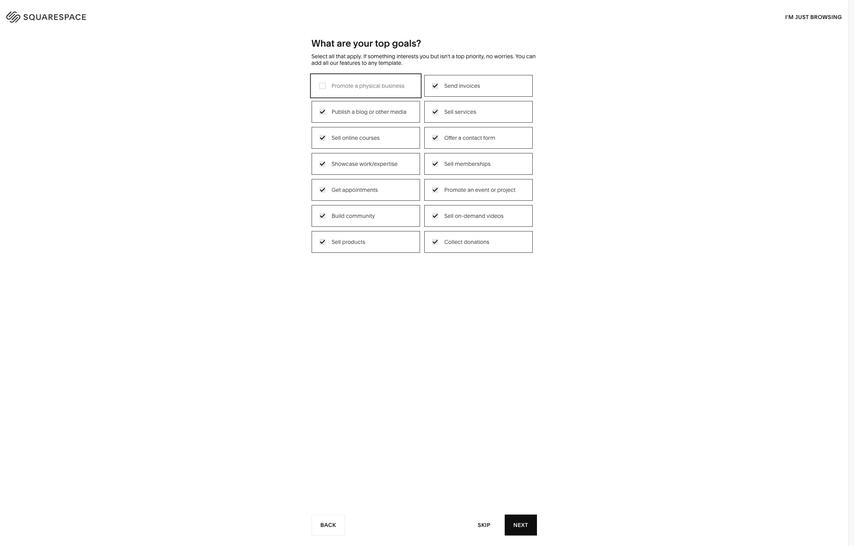 Task type: locate. For each thing, give the bounding box(es) containing it.
work/expertise
[[359, 160, 398, 167]]

0 horizontal spatial top
[[375, 38, 390, 49]]

or
[[369, 108, 374, 115], [491, 186, 496, 193]]

or right the blog on the top of page
[[369, 108, 374, 115]]

top right isn't on the top right of the page
[[456, 53, 465, 60]]

build community
[[332, 212, 375, 219]]

top
[[375, 38, 390, 49], [456, 53, 465, 60]]

a for promote a physical business
[[355, 82, 358, 89]]

you
[[515, 53, 525, 60]]

all left our
[[323, 59, 329, 66]]

demand
[[464, 212, 485, 219]]

0 horizontal spatial promote
[[332, 82, 354, 89]]

promote down features
[[332, 82, 354, 89]]

a right isn't on the top right of the page
[[452, 53, 455, 60]]

& right home
[[436, 108, 439, 115]]

sell left products
[[332, 238, 341, 245]]

promote
[[332, 82, 354, 89], [444, 186, 466, 193]]

1 vertical spatial top
[[456, 53, 465, 60]]

sell left memberships
[[444, 160, 454, 167]]

promote a physical business
[[332, 82, 405, 89]]

form
[[483, 134, 495, 141]]

0 horizontal spatial or
[[369, 108, 374, 115]]

courses
[[359, 134, 380, 141]]

a right offer
[[458, 134, 461, 141]]

squarespace logo image
[[16, 9, 102, 22]]

an
[[468, 186, 474, 193]]

& right nature
[[437, 120, 441, 127]]

a
[[452, 53, 455, 60], [355, 82, 358, 89], [352, 108, 355, 115], [458, 134, 461, 141]]

online
[[342, 134, 358, 141]]

nature
[[419, 120, 436, 127]]

on-
[[455, 212, 464, 219]]

any
[[368, 59, 377, 66]]

home & decor link
[[419, 108, 464, 115]]

sell on-demand videos
[[444, 212, 504, 219]]

promote left an at the top right of page
[[444, 186, 466, 193]]

real
[[337, 166, 348, 173]]

nature & animals link
[[419, 120, 470, 127]]

invoices
[[459, 82, 480, 89]]

select
[[311, 53, 327, 60]]

event
[[475, 186, 489, 193]]

top up "something"
[[375, 38, 390, 49]]

no
[[486, 53, 493, 60]]

back button
[[311, 515, 345, 536]]

offer
[[444, 134, 457, 141]]

fitness
[[419, 131, 437, 138]]

sell for sell products
[[332, 238, 341, 245]]

add
[[311, 59, 321, 66]]

1 vertical spatial promote
[[444, 186, 466, 193]]

& right media
[[354, 131, 358, 138]]

1 vertical spatial or
[[491, 186, 496, 193]]

a left the blog on the top of page
[[352, 108, 355, 115]]

build
[[332, 212, 345, 219]]

dario element
[[320, 266, 528, 543]]

dario image
[[320, 266, 528, 543]]

what
[[311, 38, 335, 49]]

&
[[436, 108, 439, 115], [437, 120, 441, 127], [354, 131, 358, 138], [286, 143, 289, 150], [366, 166, 370, 173]]

community & non-profits link
[[255, 143, 327, 150]]

sell left on-
[[444, 212, 454, 219]]

& right estate
[[366, 166, 370, 173]]

blog
[[356, 108, 368, 115]]

or right event
[[491, 186, 496, 193]]

sell up animals
[[444, 108, 454, 115]]

podcasts
[[359, 131, 382, 138]]

physical
[[359, 82, 380, 89]]

real estate & properties
[[337, 166, 397, 173]]

& left non-
[[286, 143, 289, 150]]

travel link
[[337, 108, 359, 115]]

project
[[497, 186, 515, 193]]

our
[[330, 59, 338, 66]]

a left physical
[[355, 82, 358, 89]]

sell products
[[332, 238, 365, 245]]

all left that on the top of the page
[[329, 53, 335, 60]]

0 vertical spatial promote
[[332, 82, 354, 89]]

decor
[[441, 108, 456, 115]]

1 horizontal spatial or
[[491, 186, 496, 193]]

i'm just browsing link
[[785, 6, 842, 28]]

1 horizontal spatial promote
[[444, 186, 466, 193]]

apply.
[[347, 53, 362, 60]]

you
[[420, 53, 429, 60]]

0 vertical spatial or
[[369, 108, 374, 115]]

sell up events
[[332, 134, 341, 141]]

get appointments
[[332, 186, 378, 193]]

can
[[526, 53, 536, 60]]

animals
[[442, 120, 463, 127]]

showcase work/expertise
[[332, 160, 398, 167]]

publish
[[332, 108, 350, 115]]

1 horizontal spatial all
[[329, 53, 335, 60]]

promote for promote an event or project
[[444, 186, 466, 193]]

travel
[[337, 108, 352, 115]]



Task type: vqa. For each thing, say whether or not it's contained in the screenshot.
the bottommost Tools
no



Task type: describe. For each thing, give the bounding box(es) containing it.
back
[[320, 522, 336, 529]]

community
[[255, 143, 284, 150]]

if
[[363, 53, 366, 60]]

fitness link
[[419, 131, 445, 138]]

are
[[337, 38, 351, 49]]

media & podcasts link
[[337, 131, 390, 138]]

estate
[[349, 166, 365, 173]]

log             in
[[819, 12, 839, 19]]

just
[[795, 13, 809, 20]]

in
[[832, 12, 839, 19]]

home & decor
[[419, 108, 456, 115]]

community & non-profits
[[255, 143, 320, 150]]

sell services
[[444, 108, 476, 115]]

& for podcasts
[[354, 131, 358, 138]]

sell for sell online courses
[[332, 134, 341, 141]]

community
[[346, 212, 375, 219]]

memberships
[[455, 160, 491, 167]]

contact
[[463, 134, 482, 141]]

sell for sell memberships
[[444, 160, 454, 167]]

products
[[342, 238, 365, 245]]

to
[[362, 59, 367, 66]]

& for non-
[[286, 143, 289, 150]]

media
[[390, 108, 406, 115]]

next
[[513, 522, 528, 529]]

weddings
[[337, 155, 363, 162]]

but
[[430, 53, 439, 60]]

& for animals
[[437, 120, 441, 127]]

business
[[382, 82, 405, 89]]

or for blog
[[369, 108, 374, 115]]

i'm
[[785, 13, 794, 20]]

other
[[376, 108, 389, 115]]

0 horizontal spatial all
[[323, 59, 329, 66]]

appointments
[[342, 186, 378, 193]]

sell for sell services
[[444, 108, 454, 115]]

& for decor
[[436, 108, 439, 115]]

media
[[337, 131, 353, 138]]

0 vertical spatial top
[[375, 38, 390, 49]]

sell for sell on-demand videos
[[444, 212, 454, 219]]

events link
[[337, 143, 361, 150]]

what are your top goals? select all that apply. if something interests you but isn't a top priority, no worries. you can add all our features to any template.
[[311, 38, 536, 66]]

profits
[[304, 143, 320, 150]]

your
[[353, 38, 373, 49]]

priority,
[[466, 53, 485, 60]]

a for offer a contact form
[[458, 134, 461, 141]]

media & podcasts
[[337, 131, 382, 138]]

or for event
[[491, 186, 496, 193]]

isn't
[[440, 53, 450, 60]]

promote for promote a physical business
[[332, 82, 354, 89]]

donations
[[464, 238, 489, 245]]

worries.
[[494, 53, 514, 60]]

sell online courses
[[332, 134, 380, 141]]

send
[[444, 82, 458, 89]]

home
[[419, 108, 434, 115]]

real estate & properties link
[[337, 166, 405, 173]]

get
[[332, 186, 341, 193]]

nature & animals
[[419, 120, 463, 127]]

promote an event or project
[[444, 186, 515, 193]]

restaurants
[[337, 120, 367, 127]]

next button
[[505, 515, 537, 536]]

template.
[[378, 59, 402, 66]]

squarespace logo link
[[16, 9, 180, 22]]

services
[[455, 108, 476, 115]]

something
[[368, 53, 395, 60]]

i'm just browsing
[[785, 13, 842, 20]]

interests
[[397, 53, 418, 60]]

goals?
[[392, 38, 421, 49]]

restaurants link
[[337, 120, 375, 127]]

features
[[340, 59, 360, 66]]

publish a blog or other media
[[332, 108, 406, 115]]

collect donations
[[444, 238, 489, 245]]

browsing
[[810, 13, 842, 20]]

events
[[337, 143, 354, 150]]

offer a contact form
[[444, 134, 495, 141]]

that
[[336, 53, 346, 60]]

a inside what are your top goals? select all that apply. if something interests you but isn't a top priority, no worries. you can add all our features to any template.
[[452, 53, 455, 60]]

a for publish a blog or other media
[[352, 108, 355, 115]]

videos
[[487, 212, 504, 219]]

collect
[[444, 238, 462, 245]]

non-
[[291, 143, 304, 150]]

1 horizontal spatial top
[[456, 53, 465, 60]]

log
[[819, 12, 831, 19]]

log             in link
[[819, 12, 839, 19]]

showcase
[[332, 160, 358, 167]]

skip
[[478, 522, 490, 529]]



